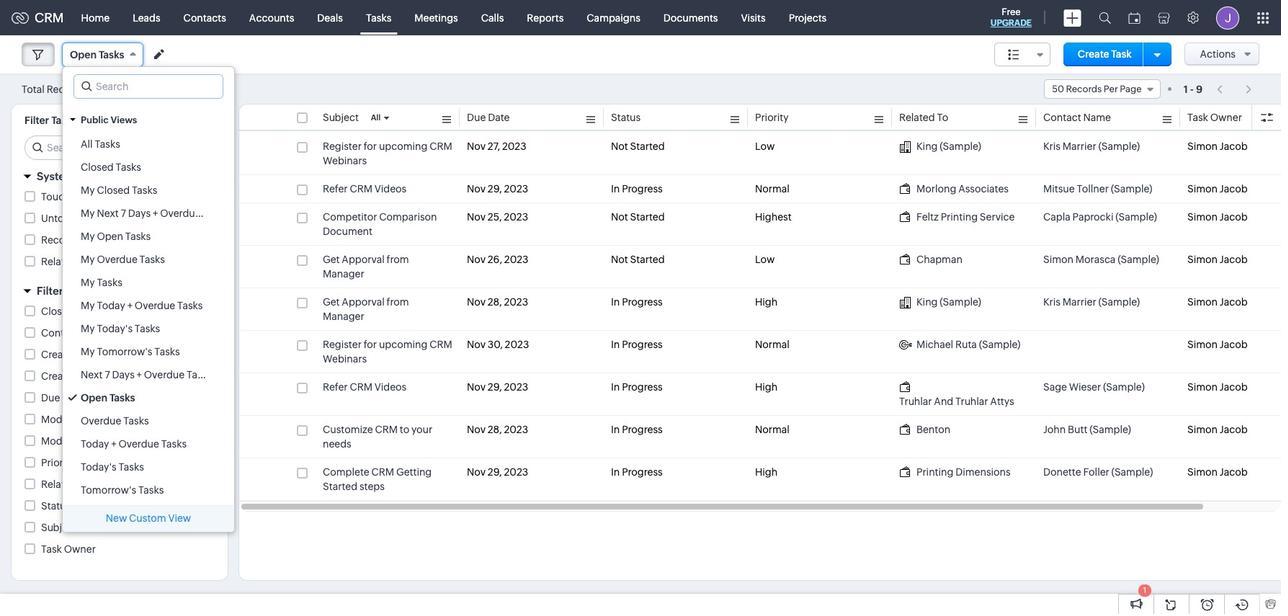 Task type: vqa. For each thing, say whether or not it's contained in the screenshot.
Open inside "field"
yes



Task type: describe. For each thing, give the bounding box(es) containing it.
0 horizontal spatial due
[[41, 392, 60, 404]]

videos for high
[[375, 381, 407, 393]]

1 vertical spatial today's
[[81, 461, 117, 473]]

reports link
[[516, 0, 575, 35]]

untouched records
[[41, 213, 135, 224]]

manager for nov 26, 2023
[[323, 268, 365, 280]]

system defined filters button
[[12, 164, 228, 189]]

marrier for low
[[1063, 141, 1097, 152]]

filter by fields
[[37, 285, 111, 297]]

2023 for nov 26, 2023 get apporval from manager link
[[505, 254, 529, 265]]

5 simon jacob from the top
[[1188, 296, 1248, 308]]

crm left 30,
[[430, 339, 453, 350]]

2023 for refer crm videos link corresponding to normal
[[504, 183, 529, 195]]

1 vertical spatial tomorrow's
[[81, 484, 136, 496]]

in progress for started
[[611, 466, 663, 478]]

records for touched
[[85, 191, 123, 203]]

sage wieser (sample)
[[1044, 381, 1145, 393]]

my tasks
[[81, 277, 122, 288]]

my next 7 days + overdue tasks
[[81, 208, 228, 219]]

system
[[37, 170, 75, 182]]

size image
[[1009, 48, 1020, 61]]

visits link
[[730, 0, 778, 35]]

created by
[[41, 349, 92, 360]]

jacob for john butt (sample) link
[[1220, 424, 1248, 435]]

in progress for crm
[[611, 339, 663, 350]]

public
[[81, 115, 109, 125]]

2023 for get apporval from manager link corresponding to nov 28, 2023
[[504, 296, 528, 308]]

by
[[79, 115, 91, 126]]

28, for get apporval from manager
[[488, 296, 502, 308]]

50
[[1053, 84, 1065, 94]]

0 vertical spatial related
[[900, 112, 935, 123]]

1 vertical spatial subject
[[41, 522, 77, 533]]

butt
[[1068, 424, 1088, 435]]

open inside field
[[70, 49, 97, 61]]

(sample) right butt
[[1090, 424, 1132, 435]]

home link
[[70, 0, 121, 35]]

jacob for mitsue tollner (sample) link
[[1220, 183, 1248, 195]]

0 horizontal spatial contact name
[[41, 327, 109, 339]]

+ down overdue tasks
[[111, 438, 117, 450]]

closed for closed time
[[41, 306, 74, 317]]

1 vertical spatial closed
[[97, 185, 130, 196]]

videos for normal
[[375, 183, 407, 195]]

record action
[[41, 234, 108, 246]]

0 vertical spatial name
[[1084, 112, 1112, 123]]

modified time
[[41, 435, 108, 447]]

kris marrier (sample) link for low
[[1044, 139, 1141, 154]]

calls
[[481, 12, 504, 23]]

untouched
[[41, 213, 94, 224]]

0 vertical spatial date
[[488, 112, 510, 123]]

1 vertical spatial to
[[79, 479, 90, 490]]

filter by fields button
[[12, 278, 228, 304]]

not started for nov 27, 2023
[[611, 141, 665, 152]]

not for nov 26, 2023
[[611, 254, 628, 265]]

benton
[[917, 424, 951, 435]]

defined
[[77, 170, 118, 182]]

0 vertical spatial today
[[97, 300, 125, 311]]

0 horizontal spatial name
[[81, 327, 109, 339]]

crm up competitor
[[350, 183, 373, 195]]

complete crm getting started steps
[[323, 466, 432, 492]]

simon jacob for sage wieser (sample) link
[[1188, 381, 1248, 393]]

records for 50
[[1067, 84, 1102, 94]]

simon jacob for capla paprocki (sample) link
[[1188, 211, 1248, 223]]

0 horizontal spatial priority
[[41, 457, 75, 469]]

nov 29, 2023 for morlong associates
[[467, 183, 529, 195]]

my today's tasks
[[81, 323, 160, 335]]

created for created time
[[41, 371, 79, 382]]

contacts
[[184, 12, 226, 23]]

touched records
[[41, 191, 123, 203]]

complete crm getting started steps link
[[323, 465, 453, 494]]

created time
[[41, 371, 104, 382]]

feltz printing service link
[[900, 210, 1015, 224]]

wieser
[[1070, 381, 1102, 393]]

modified by
[[41, 414, 97, 425]]

all for all
[[371, 113, 381, 122]]

2 vertical spatial related
[[41, 479, 77, 490]]

my today + overdue tasks
[[81, 300, 203, 311]]

2 truhlar from the left
[[956, 396, 989, 407]]

0 vertical spatial owner
[[1211, 112, 1243, 123]]

1 simon jacob from the top
[[1188, 141, 1248, 152]]

4 in from the top
[[611, 381, 620, 393]]

highest
[[756, 211, 792, 223]]

customize
[[323, 424, 373, 435]]

Search text field
[[25, 136, 216, 159]]

calendar image
[[1129, 12, 1141, 23]]

2023 for competitor comparison document link
[[504, 211, 528, 223]]

open tasks inside public views region
[[81, 392, 135, 404]]

per
[[1104, 84, 1119, 94]]

mitsue tollner (sample) link
[[1044, 182, 1153, 196]]

register for upcoming crm webinars for nov 27, 2023
[[323, 141, 453, 167]]

chapman link
[[900, 252, 963, 267]]

normal for morlong
[[756, 183, 790, 195]]

crm up customize
[[350, 381, 373, 393]]

my for my overdue tasks
[[81, 254, 95, 265]]

documents link
[[652, 0, 730, 35]]

my for my today's tasks
[[81, 323, 95, 335]]

1 horizontal spatial contact name
[[1044, 112, 1112, 123]]

search element
[[1091, 0, 1120, 35]]

1 progress from the top
[[622, 183, 663, 195]]

1 vertical spatial days
[[112, 369, 135, 381]]

get for nov 26, 2023
[[323, 254, 340, 265]]

capla paprocki (sample) link
[[1044, 210, 1158, 224]]

0 vertical spatial printing
[[941, 211, 978, 223]]

tasks link
[[355, 0, 403, 35]]

for for nov 30, 2023
[[364, 339, 377, 350]]

jacob for capla paprocki (sample) link
[[1220, 211, 1248, 223]]

in for started
[[611, 466, 620, 478]]

register for upcoming crm webinars link for nov 30, 2023
[[323, 337, 453, 366]]

5 nov from the top
[[467, 296, 486, 308]]

overdue down my tomorrow's tasks
[[144, 369, 185, 381]]

refer for high
[[323, 381, 348, 393]]

+ up my today's tasks
[[127, 300, 133, 311]]

my for my next 7 days + overdue tasks
[[81, 208, 95, 219]]

by for filter
[[66, 285, 79, 297]]

and
[[935, 396, 954, 407]]

nov 26, 2023
[[467, 254, 529, 265]]

30,
[[488, 339, 503, 350]]

refer crm videos link for high
[[323, 380, 407, 394]]

1 vertical spatial contact
[[41, 327, 79, 339]]

0 horizontal spatial task owner
[[41, 544, 96, 555]]

simon for morlong associates link
[[1188, 183, 1218, 195]]

michael ruta (sample)
[[917, 339, 1021, 350]]

register for upcoming crm webinars link for nov 27, 2023
[[323, 139, 453, 168]]

2 vertical spatial open
[[81, 392, 107, 404]]

truhlar and truhlar attys link
[[900, 380, 1029, 409]]

simon morasca (sample)
[[1044, 254, 1160, 265]]

high for king (sample)
[[756, 296, 778, 308]]

high for printing dimensions
[[756, 466, 778, 478]]

tollner
[[1077, 183, 1109, 195]]

nov for truhlar and truhlar attys 'link' at the bottom right
[[467, 381, 486, 393]]

kris for high
[[1044, 296, 1061, 308]]

1 truhlar from the left
[[900, 396, 932, 407]]

crm left 27, at the top of page
[[430, 141, 453, 152]]

simon for benton link
[[1188, 424, 1218, 435]]

started inside complete crm getting started steps
[[323, 481, 358, 492]]

crm inside complete crm getting started steps
[[372, 466, 394, 478]]

next 7 days + overdue tasks
[[81, 369, 212, 381]]

printing dimensions link
[[900, 465, 1011, 479]]

complete
[[323, 466, 370, 478]]

1 vertical spatial 7
[[105, 369, 110, 381]]

john
[[1044, 424, 1066, 435]]

documents
[[664, 12, 718, 23]]

1 in from the top
[[611, 183, 620, 195]]

1 - 9
[[1184, 83, 1203, 95]]

benton link
[[900, 422, 951, 437]]

2023 for high refer crm videos link
[[504, 381, 529, 393]]

+ down my tomorrow's tasks
[[137, 369, 142, 381]]

printing dimensions
[[917, 466, 1011, 478]]

john butt (sample)
[[1044, 424, 1132, 435]]

high for truhlar and truhlar attys
[[756, 381, 778, 393]]

competitor comparison document
[[323, 211, 437, 237]]

overdue down system defined filters dropdown button
[[160, 208, 201, 219]]

comparison
[[379, 211, 437, 223]]

started for nov 25, 2023
[[630, 211, 665, 223]]

(sample) right morasca
[[1118, 254, 1160, 265]]

1 vertical spatial status
[[41, 500, 71, 512]]

truhlar and truhlar attys
[[900, 396, 1015, 407]]

to
[[400, 424, 410, 435]]

get apporval from manager link for nov 26, 2023
[[323, 252, 453, 281]]

0 horizontal spatial due date
[[41, 392, 84, 404]]

touched
[[41, 191, 82, 203]]

1 in progress from the top
[[611, 183, 663, 195]]

(sample) right paprocki at the top of the page
[[1116, 211, 1158, 223]]

-
[[1191, 83, 1195, 95]]

(sample) up mitsue tollner (sample) link
[[1099, 141, 1141, 152]]

started for nov 27, 2023
[[630, 141, 665, 152]]

morlong
[[917, 183, 957, 195]]

all for all tasks
[[81, 138, 93, 150]]

1 vertical spatial open
[[97, 231, 123, 242]]

modified for modified by
[[41, 414, 83, 425]]

your
[[412, 424, 433, 435]]

26,
[[488, 254, 502, 265]]

my closed tasks
[[81, 185, 157, 196]]

+ down my closed tasks
[[153, 208, 158, 219]]

public views
[[81, 115, 137, 125]]

(sample) inside 'link'
[[979, 339, 1021, 350]]

all tasks
[[81, 138, 120, 150]]

jacob for donette foller (sample) link at the right bottom of page
[[1220, 466, 1248, 478]]

ruta
[[956, 339, 977, 350]]

home
[[81, 12, 110, 23]]

0 horizontal spatial related to
[[41, 479, 90, 490]]

1 horizontal spatial action
[[120, 256, 151, 267]]

9 for 1 - 9
[[1197, 83, 1203, 95]]

(sample) right the wieser
[[1104, 381, 1145, 393]]

from for nov 28, 2023
[[387, 296, 409, 308]]

my for my today + overdue tasks
[[81, 300, 95, 311]]

refer crm videos for normal
[[323, 183, 407, 195]]

2 vertical spatial task
[[41, 544, 62, 555]]

9 for total records 9
[[87, 84, 93, 95]]

29, for morlong associates
[[488, 183, 502, 195]]

0 vertical spatial subject
[[323, 112, 359, 123]]

1 horizontal spatial task owner
[[1188, 112, 1243, 123]]

king (sample) for low
[[917, 141, 982, 152]]

custom
[[129, 513, 166, 524]]

(sample) up morlong associates
[[940, 141, 982, 152]]

simon for printing dimensions link
[[1188, 466, 1218, 478]]

marrier for high
[[1063, 296, 1097, 308]]

(sample) down simon morasca (sample) link
[[1099, 296, 1141, 308]]

reports
[[527, 12, 564, 23]]

king (sample) for high
[[917, 296, 982, 308]]

1 vertical spatial date
[[62, 392, 84, 404]]

associates
[[959, 183, 1009, 195]]

0 vertical spatial due
[[467, 112, 486, 123]]

2023 for customize crm to your needs link
[[504, 424, 528, 435]]

mitsue tollner (sample)
[[1044, 183, 1153, 195]]

1 vertical spatial today
[[81, 438, 109, 450]]

deals
[[317, 12, 343, 23]]

not started for nov 26, 2023
[[611, 254, 665, 265]]



Task type: locate. For each thing, give the bounding box(es) containing it.
0 vertical spatial get
[[323, 254, 340, 265]]

2 vertical spatial time
[[85, 435, 108, 447]]

days down my closed tasks
[[128, 208, 151, 219]]

0 vertical spatial by
[[66, 285, 79, 297]]

9 nov from the top
[[467, 466, 486, 478]]

nov for chapman 'link'
[[467, 254, 486, 265]]

50 records per page
[[1053, 84, 1142, 94]]

nov down nov 30, 2023
[[467, 381, 486, 393]]

today down fields
[[97, 300, 125, 311]]

jacob for sage wieser (sample) link
[[1220, 381, 1248, 393]]

get apporval from manager
[[323, 254, 409, 280], [323, 296, 409, 322]]

1 vertical spatial refer crm videos
[[323, 381, 407, 393]]

(sample) right foller
[[1112, 466, 1154, 478]]

1 vertical spatial all
[[81, 138, 93, 150]]

contact up created by
[[41, 327, 79, 339]]

1 webinars from the top
[[323, 155, 367, 167]]

profile element
[[1208, 0, 1249, 35]]

not started
[[611, 141, 665, 152], [611, 211, 665, 223], [611, 254, 665, 265]]

days down my tomorrow's tasks
[[112, 369, 135, 381]]

record
[[41, 234, 75, 246]]

in for your
[[611, 424, 620, 435]]

name down the 50 records per page
[[1084, 112, 1112, 123]]

morasca
[[1076, 254, 1116, 265]]

1 horizontal spatial to
[[937, 112, 949, 123]]

related records action
[[41, 256, 151, 267]]

1 vertical spatial task
[[1188, 112, 1209, 123]]

task inside button
[[1112, 48, 1132, 60]]

my for my open tasks
[[81, 231, 95, 242]]

nov 29, 2023 for printing dimensions
[[467, 466, 529, 478]]

1 vertical spatial filter
[[37, 285, 63, 297]]

progress
[[622, 183, 663, 195], [622, 296, 663, 308], [622, 339, 663, 350], [622, 381, 663, 393], [622, 424, 663, 435], [622, 466, 663, 478]]

by up 'created time'
[[81, 349, 92, 360]]

foller
[[1084, 466, 1110, 478]]

9 jacob from the top
[[1220, 466, 1248, 478]]

due date up 'modified by'
[[41, 392, 84, 404]]

nov for benton link
[[467, 424, 486, 435]]

capla paprocki (sample)
[[1044, 211, 1158, 223]]

by for created
[[81, 349, 92, 360]]

2 refer crm videos link from the top
[[323, 380, 407, 394]]

0 vertical spatial 28,
[[488, 296, 502, 308]]

1 vertical spatial 1
[[1144, 586, 1147, 595]]

records
[[47, 83, 85, 95], [1067, 84, 1102, 94], [85, 191, 123, 203], [96, 213, 135, 224], [79, 256, 117, 267]]

total
[[22, 83, 45, 95]]

tomorrow's down my today's tasks
[[97, 346, 152, 358]]

time for closed time
[[76, 306, 99, 317]]

upgrade
[[991, 18, 1032, 28]]

1 horizontal spatial 1
[[1184, 83, 1189, 95]]

0 vertical spatial high
[[756, 296, 778, 308]]

in progress for manager
[[611, 296, 663, 308]]

created for created by
[[41, 349, 79, 360]]

1 vertical spatial kris
[[1044, 296, 1061, 308]]

1 register for upcoming crm webinars link from the top
[[323, 139, 453, 168]]

nov right getting
[[467, 466, 486, 478]]

open tasks up overdue tasks
[[81, 392, 135, 404]]

29, for truhlar and truhlar attys
[[488, 381, 502, 393]]

feltz
[[917, 211, 939, 223]]

overdue down overdue tasks
[[119, 438, 159, 450]]

filter inside dropdown button
[[37, 285, 63, 297]]

public views region
[[63, 133, 234, 502]]

1 for 1
[[1144, 586, 1147, 595]]

3 high from the top
[[756, 466, 778, 478]]

1 refer crm videos from the top
[[323, 183, 407, 195]]

7 down my tomorrow's tasks
[[105, 369, 110, 381]]

closed tasks
[[81, 161, 141, 173]]

6 simon jacob from the top
[[1188, 339, 1248, 350]]

owner
[[1211, 112, 1243, 123], [64, 544, 96, 555]]

2 vertical spatial not started
[[611, 254, 665, 265]]

1 horizontal spatial 7
[[121, 208, 126, 219]]

refer crm videos for high
[[323, 381, 407, 393]]

50 Records Per Page field
[[1045, 79, 1161, 99]]

action down my open tasks on the left top of page
[[120, 256, 151, 267]]

my down related records action
[[81, 277, 95, 288]]

2 horizontal spatial task
[[1188, 112, 1209, 123]]

1 vertical spatial 28,
[[488, 424, 502, 435]]

5 jacob from the top
[[1220, 296, 1248, 308]]

9 up public
[[87, 84, 93, 95]]

records up my tasks
[[79, 256, 117, 267]]

tomorrow's
[[97, 346, 152, 358], [81, 484, 136, 496]]

1 vertical spatial low
[[756, 254, 775, 265]]

closed down filter by fields
[[41, 306, 74, 317]]

2 webinars from the top
[[323, 353, 367, 365]]

1 vertical spatial name
[[81, 327, 109, 339]]

contacts link
[[172, 0, 238, 35]]

king up morlong
[[917, 141, 938, 152]]

contact down 50 at the top
[[1044, 112, 1082, 123]]

1 vertical spatial priority
[[41, 457, 75, 469]]

dimensions
[[956, 466, 1011, 478]]

1 vertical spatial created
[[41, 371, 79, 382]]

my down untouched records
[[81, 231, 95, 242]]

apporval
[[342, 254, 385, 265], [342, 296, 385, 308]]

0 horizontal spatial action
[[77, 234, 108, 246]]

document
[[323, 226, 373, 237]]

2 register for upcoming crm webinars link from the top
[[323, 337, 453, 366]]

7 down my closed tasks
[[121, 208, 126, 219]]

simon for michael ruta (sample) 'link'
[[1188, 339, 1218, 350]]

system defined filters
[[37, 170, 152, 182]]

low for chapman
[[756, 254, 775, 265]]

6 in progress from the top
[[611, 466, 663, 478]]

new
[[106, 513, 127, 524]]

new custom view
[[106, 513, 191, 524]]

records down defined
[[85, 191, 123, 203]]

navigation
[[1211, 79, 1260, 99]]

register for nov 27, 2023
[[323, 141, 362, 152]]

my down closed time
[[81, 323, 95, 335]]

1 king (sample) from the top
[[917, 141, 982, 152]]

2 register from the top
[[323, 339, 362, 350]]

8 simon jacob from the top
[[1188, 424, 1248, 435]]

kris marrier (sample) for high
[[1044, 296, 1141, 308]]

by inside dropdown button
[[66, 285, 79, 297]]

overdue up modified time
[[81, 415, 121, 427]]

0 vertical spatial status
[[611, 112, 641, 123]]

7 simon jacob from the top
[[1188, 381, 1248, 393]]

my down fields
[[81, 300, 95, 311]]

nov
[[467, 141, 486, 152], [467, 183, 486, 195], [467, 211, 486, 223], [467, 254, 486, 265], [467, 296, 486, 308], [467, 339, 486, 350], [467, 381, 486, 393], [467, 424, 486, 435], [467, 466, 486, 478]]

attys
[[991, 396, 1015, 407]]

2 manager from the top
[[323, 311, 365, 322]]

contact
[[1044, 112, 1082, 123], [41, 327, 79, 339]]

to up morlong
[[937, 112, 949, 123]]

donette foller (sample) link
[[1044, 465, 1154, 479]]

0 vertical spatial get apporval from manager link
[[323, 252, 453, 281]]

modified for modified time
[[41, 435, 83, 447]]

modified up modified time
[[41, 414, 83, 425]]

tomorrow's tasks
[[81, 484, 164, 496]]

kris marrier (sample) link up tollner
[[1044, 139, 1141, 154]]

crm right the 'logo'
[[35, 10, 64, 25]]

4 nov from the top
[[467, 254, 486, 265]]

customize crm to your needs
[[323, 424, 433, 450]]

get apporval from manager link for nov 28, 2023
[[323, 295, 453, 324]]

0 vertical spatial register
[[323, 141, 362, 152]]

None field
[[995, 43, 1051, 66]]

king for low
[[917, 141, 938, 152]]

logo image
[[12, 12, 29, 23]]

1 from from the top
[[387, 254, 409, 265]]

get apporval from manager for nov 26, 2023
[[323, 254, 409, 280]]

0 vertical spatial created
[[41, 349, 79, 360]]

1 vertical spatial refer crm videos link
[[323, 380, 407, 394]]

jacob
[[1220, 141, 1248, 152], [1220, 183, 1248, 195], [1220, 211, 1248, 223], [1220, 254, 1248, 265], [1220, 296, 1248, 308], [1220, 339, 1248, 350], [1220, 381, 1248, 393], [1220, 424, 1248, 435], [1220, 466, 1248, 478]]

records for total
[[47, 83, 85, 95]]

0 vertical spatial videos
[[375, 183, 407, 195]]

8 my from the top
[[81, 346, 95, 358]]

2 vertical spatial normal
[[756, 424, 790, 435]]

0 vertical spatial modified
[[41, 414, 83, 425]]

tasks inside field
[[99, 49, 124, 61]]

3 my from the top
[[81, 231, 95, 242]]

progress for manager
[[622, 296, 663, 308]]

0 vertical spatial to
[[937, 112, 949, 123]]

tomorrow's down today's tasks
[[81, 484, 136, 496]]

1 manager from the top
[[323, 268, 365, 280]]

1 horizontal spatial date
[[488, 112, 510, 123]]

refer up customize
[[323, 381, 348, 393]]

2 vertical spatial high
[[756, 466, 778, 478]]

1 horizontal spatial related to
[[900, 112, 949, 123]]

2 upcoming from the top
[[379, 339, 428, 350]]

open tasks down home
[[70, 49, 124, 61]]

contact name down closed time
[[41, 327, 109, 339]]

1 vertical spatial refer
[[323, 381, 348, 393]]

0 vertical spatial from
[[387, 254, 409, 265]]

michael
[[917, 339, 954, 350]]

next down created by
[[81, 369, 103, 381]]

overdue up my today's tasks
[[135, 300, 175, 311]]

3 nov 29, 2023 from the top
[[467, 466, 529, 478]]

next up my open tasks on the left top of page
[[97, 208, 119, 219]]

2 kris from the top
[[1044, 296, 1061, 308]]

2 low from the top
[[756, 254, 775, 265]]

7 nov from the top
[[467, 381, 486, 393]]

low for king (sample)
[[756, 141, 775, 152]]

3 progress from the top
[[622, 339, 663, 350]]

5 in from the top
[[611, 424, 620, 435]]

0 vertical spatial webinars
[[323, 155, 367, 167]]

refer crm videos link up competitor
[[323, 182, 407, 196]]

0 vertical spatial refer crm videos
[[323, 183, 407, 195]]

4 jacob from the top
[[1220, 254, 1248, 265]]

nov left 27, at the top of page
[[467, 141, 486, 152]]

refer
[[323, 183, 348, 195], [323, 381, 348, 393]]

time down fields
[[76, 306, 99, 317]]

king (sample) up morlong associates link
[[917, 141, 982, 152]]

open down 'created time'
[[81, 392, 107, 404]]

1 vertical spatial videos
[[375, 381, 407, 393]]

manager for nov 28, 2023
[[323, 311, 365, 322]]

king (sample) link up morlong
[[900, 139, 982, 154]]

2 register for upcoming crm webinars from the top
[[323, 339, 453, 365]]

0 horizontal spatial contact
[[41, 327, 79, 339]]

0 vertical spatial priority
[[756, 112, 789, 123]]

filter up closed time
[[37, 285, 63, 297]]

days
[[128, 208, 151, 219], [112, 369, 135, 381]]

1 horizontal spatial status
[[611, 112, 641, 123]]

nov right your
[[467, 424, 486, 435]]

kris down simon morasca (sample) link
[[1044, 296, 1061, 308]]

9 inside total records 9
[[87, 84, 93, 95]]

3 in progress from the top
[[611, 339, 663, 350]]

6 jacob from the top
[[1220, 339, 1248, 350]]

chapman
[[917, 254, 963, 265]]

3 29, from the top
[[488, 466, 502, 478]]

1 vertical spatial nov 29, 2023
[[467, 381, 529, 393]]

printing down morlong associates
[[941, 211, 978, 223]]

king (sample) link for low
[[900, 139, 982, 154]]

0 horizontal spatial 7
[[105, 369, 110, 381]]

not
[[611, 141, 628, 152], [611, 211, 628, 223], [611, 254, 628, 265]]

0 vertical spatial tomorrow's
[[97, 346, 152, 358]]

1 vertical spatial action
[[120, 256, 151, 267]]

2 normal from the top
[[756, 339, 790, 350]]

due date up 27, at the top of page
[[467, 112, 510, 123]]

1 kris from the top
[[1044, 141, 1061, 152]]

1
[[1184, 83, 1189, 95], [1144, 586, 1147, 595]]

public views button
[[63, 107, 234, 133]]

1 for 1 - 9
[[1184, 83, 1189, 95]]

total records 9
[[22, 83, 93, 95]]

nov 25, 2023
[[467, 211, 528, 223]]

deals link
[[306, 0, 355, 35]]

1 nov from the top
[[467, 141, 486, 152]]

kris marrier (sample) down morasca
[[1044, 296, 1141, 308]]

nov left 26,
[[467, 254, 486, 265]]

created up 'created time'
[[41, 349, 79, 360]]

1 vertical spatial nov 28, 2023
[[467, 424, 528, 435]]

simon jacob for donette foller (sample) link at the right bottom of page
[[1188, 466, 1248, 478]]

register for upcoming crm webinars for nov 30, 2023
[[323, 339, 453, 365]]

printing
[[941, 211, 978, 223], [917, 466, 954, 478]]

(sample) right ruta
[[979, 339, 1021, 350]]

simon jacob for simon morasca (sample) link
[[1188, 254, 1248, 265]]

refer crm videos link up customize
[[323, 380, 407, 394]]

marrier down morasca
[[1063, 296, 1097, 308]]

1 vertical spatial due date
[[41, 392, 84, 404]]

due up 'modified by'
[[41, 392, 60, 404]]

time for modified time
[[85, 435, 108, 447]]

nov left 30,
[[467, 339, 486, 350]]

nov up the nov 25, 2023 in the left top of the page
[[467, 183, 486, 195]]

simon for truhlar and truhlar attys 'link' at the bottom right
[[1188, 381, 1218, 393]]

1 vertical spatial modified
[[41, 435, 83, 447]]

my tomorrow's tasks
[[81, 346, 180, 358]]

nov for morlong associates link
[[467, 183, 486, 195]]

leads
[[133, 12, 160, 23]]

simon morasca (sample) link
[[1044, 252, 1160, 267]]

my for my closed tasks
[[81, 185, 95, 196]]

getting
[[396, 466, 432, 478]]

due
[[467, 112, 486, 123], [41, 392, 60, 404]]

1 vertical spatial printing
[[917, 466, 954, 478]]

simon for feltz printing service link
[[1188, 211, 1218, 223]]

0 vertical spatial normal
[[756, 183, 790, 195]]

row group
[[239, 133, 1282, 501]]

1 vertical spatial webinars
[[323, 353, 367, 365]]

date up nov 27, 2023
[[488, 112, 510, 123]]

1 horizontal spatial due date
[[467, 112, 510, 123]]

0 vertical spatial register for upcoming crm webinars link
[[323, 139, 453, 168]]

webinars up customize
[[323, 353, 367, 365]]

5 my from the top
[[81, 277, 95, 288]]

0 horizontal spatial 9
[[87, 84, 93, 95]]

2 in from the top
[[611, 296, 620, 308]]

in progress for your
[[611, 424, 663, 435]]

1 horizontal spatial owner
[[1211, 112, 1243, 123]]

create task
[[1078, 48, 1132, 60]]

views
[[111, 115, 137, 125]]

time for created time
[[81, 371, 104, 382]]

1 vertical spatial next
[[81, 369, 103, 381]]

9 simon jacob from the top
[[1188, 466, 1248, 478]]

sage wieser (sample) link
[[1044, 380, 1145, 394]]

2 kris marrier (sample) from the top
[[1044, 296, 1141, 308]]

2 refer from the top
[[323, 381, 348, 393]]

profile image
[[1217, 6, 1240, 29]]

1 horizontal spatial due
[[467, 112, 486, 123]]

refer for normal
[[323, 183, 348, 195]]

2 created from the top
[[41, 371, 79, 382]]

1 horizontal spatial contact
[[1044, 112, 1082, 123]]

4 my from the top
[[81, 254, 95, 265]]

1 vertical spatial kris marrier (sample) link
[[1044, 295, 1141, 309]]

my for my tasks
[[81, 277, 95, 288]]

8 nov from the top
[[467, 424, 486, 435]]

0 vertical spatial 7
[[121, 208, 126, 219]]

refer up competitor
[[323, 183, 348, 195]]

filter down total
[[25, 115, 49, 126]]

nov down nov 26, 2023 on the left of the page
[[467, 296, 486, 308]]

printing down benton
[[917, 466, 954, 478]]

nov 28, 2023 for get apporval from manager
[[467, 296, 528, 308]]

Search text field
[[74, 75, 223, 98]]

free
[[1002, 6, 1021, 17]]

1 videos from the top
[[375, 183, 407, 195]]

competitor
[[323, 211, 377, 223]]

john butt (sample) link
[[1044, 422, 1132, 437]]

accounts
[[249, 12, 294, 23]]

2 videos from the top
[[375, 381, 407, 393]]

started for nov 26, 2023
[[630, 254, 665, 265]]

time down overdue tasks
[[85, 435, 108, 447]]

0 vertical spatial closed
[[81, 161, 114, 173]]

contact name down 50 at the top
[[1044, 112, 1112, 123]]

0 vertical spatial days
[[128, 208, 151, 219]]

1 horizontal spatial subject
[[323, 112, 359, 123]]

0 vertical spatial refer
[[323, 183, 348, 195]]

2 king from the top
[[917, 296, 938, 308]]

2 jacob from the top
[[1220, 183, 1248, 195]]

my down system defined filters at the top left of the page
[[81, 185, 95, 196]]

2 get from the top
[[323, 296, 340, 308]]

king (sample) link
[[900, 139, 982, 154], [900, 295, 982, 309]]

king (sample)
[[917, 141, 982, 152], [917, 296, 982, 308]]

1 vertical spatial for
[[364, 339, 377, 350]]

9 right -
[[1197, 83, 1203, 95]]

my overdue tasks
[[81, 254, 165, 265]]

overdue down my open tasks on the left top of page
[[97, 254, 138, 265]]

create menu image
[[1064, 9, 1082, 26]]

filters
[[121, 170, 152, 182]]

2 marrier from the top
[[1063, 296, 1097, 308]]

all inside public views region
[[81, 138, 93, 150]]

in for manager
[[611, 296, 620, 308]]

1 get from the top
[[323, 254, 340, 265]]

crm left to
[[375, 424, 398, 435]]

0 horizontal spatial 1
[[1144, 586, 1147, 595]]

upcoming for nov 27, 2023
[[379, 141, 428, 152]]

nov for printing dimensions link
[[467, 466, 486, 478]]

king down chapman 'link'
[[917, 296, 938, 308]]

morlong associates link
[[900, 182, 1009, 196]]

not for nov 25, 2023
[[611, 211, 628, 223]]

0 vertical spatial manager
[[323, 268, 365, 280]]

crm inside "customize crm to your needs"
[[375, 424, 398, 435]]

3 not started from the top
[[611, 254, 665, 265]]

filter
[[25, 115, 49, 126], [37, 285, 63, 297]]

simon
[[1188, 141, 1218, 152], [1188, 183, 1218, 195], [1188, 211, 1218, 223], [1044, 254, 1074, 265], [1188, 254, 1218, 265], [1188, 296, 1218, 308], [1188, 339, 1218, 350], [1188, 381, 1218, 393], [1188, 424, 1218, 435], [1188, 466, 1218, 478]]

0 vertical spatial refer crm videos link
[[323, 182, 407, 196]]

from for nov 26, 2023
[[387, 254, 409, 265]]

apporval for nov 26, 2023
[[342, 254, 385, 265]]

donette foller (sample)
[[1044, 466, 1154, 478]]

6 progress from the top
[[622, 466, 663, 478]]

king for high
[[917, 296, 938, 308]]

by up closed time
[[66, 285, 79, 297]]

1 modified from the top
[[41, 414, 83, 425]]

nov for feltz printing service link
[[467, 211, 486, 223]]

closed
[[81, 161, 114, 173], [97, 185, 130, 196], [41, 306, 74, 317]]

closed time
[[41, 306, 99, 317]]

2 apporval from the top
[[342, 296, 385, 308]]

1 vertical spatial related to
[[41, 479, 90, 490]]

0 vertical spatial open
[[70, 49, 97, 61]]

webinars
[[323, 155, 367, 167], [323, 353, 367, 365]]

1 vertical spatial marrier
[[1063, 296, 1097, 308]]

steps
[[360, 481, 385, 492]]

1 get apporval from manager link from the top
[[323, 252, 453, 281]]

nov left 25,
[[467, 211, 486, 223]]

1 kris marrier (sample) link from the top
[[1044, 139, 1141, 154]]

0 vertical spatial king (sample)
[[917, 141, 982, 152]]

videos up comparison
[[375, 183, 407, 195]]

row group containing register for upcoming crm webinars
[[239, 133, 1282, 501]]

refer crm videos link for normal
[[323, 182, 407, 196]]

create
[[1078, 48, 1110, 60]]

filter tasks by
[[25, 115, 91, 126]]

filter for filter by fields
[[37, 285, 63, 297]]

register for upcoming crm webinars
[[323, 141, 453, 167], [323, 339, 453, 365]]

1 for from the top
[[364, 141, 377, 152]]

get for nov 28, 2023
[[323, 296, 340, 308]]

page
[[1121, 84, 1142, 94]]

2 progress from the top
[[622, 296, 663, 308]]

2 high from the top
[[756, 381, 778, 393]]

28, for customize crm to your needs
[[488, 424, 502, 435]]

records for untouched
[[96, 213, 135, 224]]

3 in from the top
[[611, 339, 620, 350]]

2 king (sample) from the top
[[917, 296, 982, 308]]

0 vertical spatial next
[[97, 208, 119, 219]]

1 refer crm videos link from the top
[[323, 182, 407, 196]]

2 vertical spatial closed
[[41, 306, 74, 317]]

1 vertical spatial from
[[387, 296, 409, 308]]

kris marrier (sample) for low
[[1044, 141, 1141, 152]]

to
[[937, 112, 949, 123], [79, 479, 90, 490]]

records inside field
[[1067, 84, 1102, 94]]

kris up 'mitsue'
[[1044, 141, 1061, 152]]

1 my from the top
[[81, 185, 95, 196]]

3 nov from the top
[[467, 211, 486, 223]]

4 in progress from the top
[[611, 381, 663, 393]]

webinars for nov 27, 2023
[[323, 155, 367, 167]]

create menu element
[[1055, 0, 1091, 35]]

open down home
[[70, 49, 97, 61]]

5 progress from the top
[[622, 424, 663, 435]]

1 nov 29, 2023 from the top
[[467, 183, 529, 195]]

my for my tomorrow's tasks
[[81, 346, 95, 358]]

(sample) up michael ruta (sample) 'link'
[[940, 296, 982, 308]]

search image
[[1099, 12, 1112, 24]]

0 vertical spatial 29,
[[488, 183, 502, 195]]

for for nov 27, 2023
[[364, 141, 377, 152]]

0 horizontal spatial owner
[[64, 544, 96, 555]]

0 vertical spatial contact name
[[1044, 112, 1112, 123]]

2 king (sample) link from the top
[[900, 295, 982, 309]]

2 nov from the top
[[467, 183, 486, 195]]

1 jacob from the top
[[1220, 141, 1248, 152]]

1 not started from the top
[[611, 141, 665, 152]]

1 king (sample) link from the top
[[900, 139, 982, 154]]

in for crm
[[611, 339, 620, 350]]

6 my from the top
[[81, 300, 95, 311]]

king (sample) down chapman
[[917, 296, 982, 308]]

my down touched records at the top left of the page
[[81, 208, 95, 219]]

1 vertical spatial related
[[41, 256, 77, 267]]

webinars up competitor
[[323, 155, 367, 167]]

(sample) right tollner
[[1111, 183, 1153, 195]]

jacob for simon morasca (sample) link
[[1220, 254, 1248, 265]]

marrier up tollner
[[1063, 141, 1097, 152]]

simon jacob for john butt (sample) link
[[1188, 424, 1248, 435]]

related
[[900, 112, 935, 123], [41, 256, 77, 267], [41, 479, 77, 490]]

related to
[[900, 112, 949, 123], [41, 479, 90, 490]]

king (sample) link down chapman
[[900, 295, 982, 309]]

truhlar right and
[[956, 396, 989, 407]]

2023 for the 'register for upcoming crm webinars' link associated with nov 27, 2023
[[502, 141, 527, 152]]

4 simon jacob from the top
[[1188, 254, 1248, 265]]

1 horizontal spatial priority
[[756, 112, 789, 123]]

0 vertical spatial action
[[77, 234, 108, 246]]

2 28, from the top
[[488, 424, 502, 435]]

free upgrade
[[991, 6, 1032, 28]]

4 progress from the top
[[622, 381, 663, 393]]

1 king from the top
[[917, 141, 938, 152]]

2 29, from the top
[[488, 381, 502, 393]]

create task button
[[1064, 43, 1147, 66]]

get apporval from manager for nov 28, 2023
[[323, 296, 409, 322]]

1 low from the top
[[756, 141, 775, 152]]

1 vertical spatial contact name
[[41, 327, 109, 339]]

upcoming for nov 30, 2023
[[379, 339, 428, 350]]

filter for filter tasks by
[[25, 115, 49, 126]]

Open Tasks field
[[62, 43, 143, 67]]

kris marrier (sample) link down morasca
[[1044, 295, 1141, 309]]

2 simon jacob from the top
[[1188, 183, 1248, 195]]

1 horizontal spatial truhlar
[[956, 396, 989, 407]]

michael ruta (sample) link
[[900, 337, 1021, 352]]

king (sample) link for high
[[900, 295, 982, 309]]

king
[[917, 141, 938, 152], [917, 296, 938, 308]]

1 vertical spatial kris marrier (sample)
[[1044, 296, 1141, 308]]

1 kris marrier (sample) from the top
[[1044, 141, 1141, 152]]

7 my from the top
[[81, 323, 95, 335]]

records for related
[[79, 256, 117, 267]]

open up my overdue tasks on the left top of the page
[[97, 231, 123, 242]]

service
[[980, 211, 1015, 223]]

1 vertical spatial owner
[[64, 544, 96, 555]]

3 not from the top
[[611, 254, 628, 265]]

7 jacob from the top
[[1220, 381, 1248, 393]]

1 vertical spatial upcoming
[[379, 339, 428, 350]]

name down closed time
[[81, 327, 109, 339]]

0 vertical spatial apporval
[[342, 254, 385, 265]]

0 horizontal spatial date
[[62, 392, 84, 404]]

1 28, from the top
[[488, 296, 502, 308]]

3 normal from the top
[[756, 424, 790, 435]]

low up highest
[[756, 141, 775, 152]]

view
[[168, 513, 191, 524]]

for
[[364, 141, 377, 152], [364, 339, 377, 350]]

3 jacob from the top
[[1220, 211, 1248, 223]]

closed for closed tasks
[[81, 161, 114, 173]]

2 vertical spatial 29,
[[488, 466, 502, 478]]

not for nov 27, 2023
[[611, 141, 628, 152]]

1 register from the top
[[323, 141, 362, 152]]

nov 29, 2023 for truhlar and truhlar attys
[[467, 381, 529, 393]]

0 vertical spatial today's
[[97, 323, 133, 335]]

0 vertical spatial nov 29, 2023
[[467, 183, 529, 195]]

register
[[323, 141, 362, 152], [323, 339, 362, 350]]

0 vertical spatial due date
[[467, 112, 510, 123]]

2 modified from the top
[[41, 435, 83, 447]]

2 get apporval from manager link from the top
[[323, 295, 453, 324]]

2 in progress from the top
[[611, 296, 663, 308]]

1 apporval from the top
[[342, 254, 385, 265]]

open tasks inside field
[[70, 49, 124, 61]]



